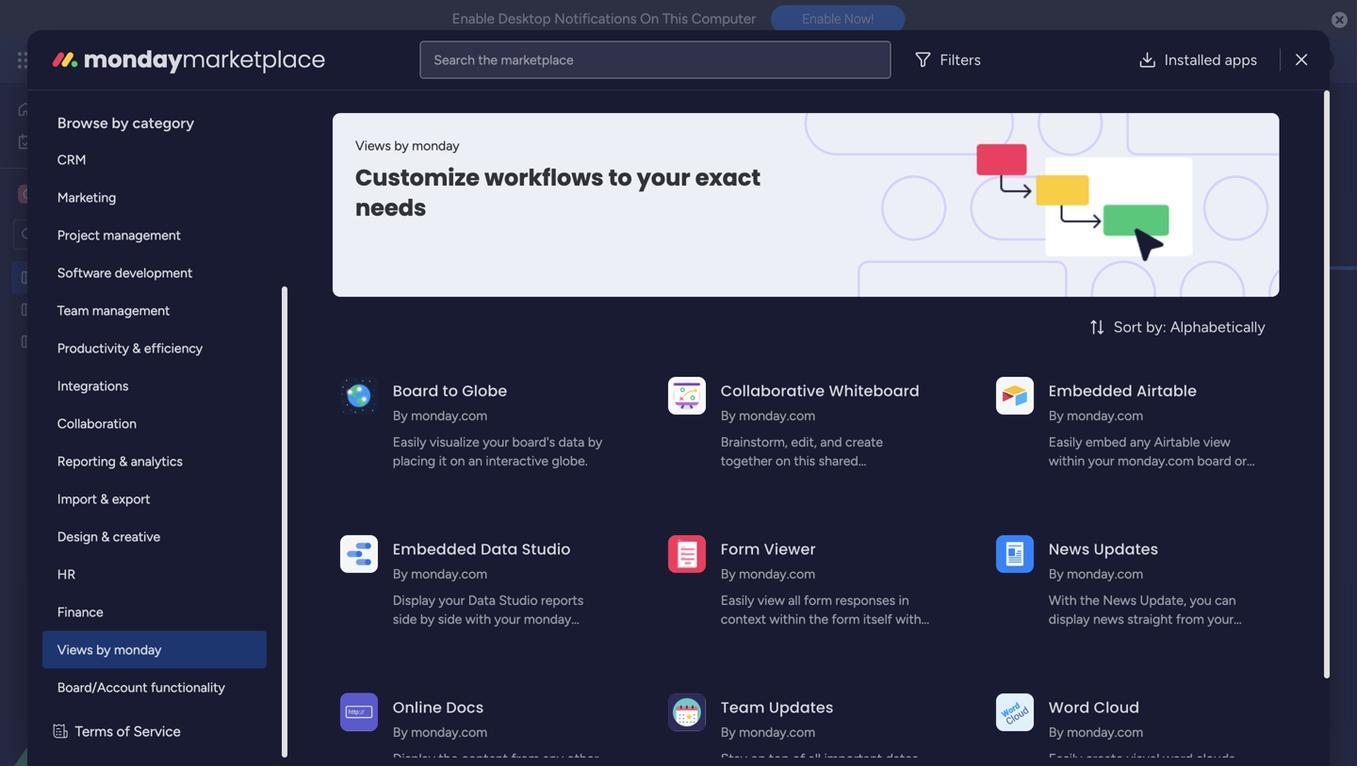 Task type: vqa. For each thing, say whether or not it's contained in the screenshot.


Task type: locate. For each thing, give the bounding box(es) containing it.
(dam) up see
[[690, 98, 786, 140]]

w7
[[345, 372, 360, 385]]

more dots image
[[1026, 709, 1039, 723]]

collaborative inside collaborative whiteboard by monday.com
[[721, 380, 825, 402]]

side up boards
[[393, 611, 417, 627]]

option up the software development
[[0, 261, 240, 264]]

1 horizontal spatial this
[[794, 453, 816, 469]]

embedded up the embed
[[1049, 380, 1133, 402]]

brainstorm, edit, and create together on this shared collaborative whiteboard.
[[721, 434, 883, 488]]

0 vertical spatial updates
[[1094, 539, 1159, 560]]

0 vertical spatial views
[[355, 138, 391, 154]]

enable desktop notifications on this computer
[[452, 10, 756, 27]]

board's
[[512, 434, 556, 450]]

0 vertical spatial within
[[1049, 453, 1085, 469]]

1 vertical spatial public board image
[[20, 301, 38, 319]]

management up development
[[103, 227, 181, 243]]

- left 10
[[713, 372, 717, 385]]

updates inside team updates by monday.com
[[769, 697, 834, 718]]

whiteboard
[[613, 177, 682, 193], [829, 380, 920, 402]]

by inside news updates by monday.com
[[1049, 566, 1064, 582]]

option
[[11, 126, 229, 157], [0, 261, 240, 264], [661, 294, 735, 324]]

search everything image
[[1194, 51, 1212, 70]]

monday.com for online docs
[[411, 725, 488, 741]]

easily for board
[[393, 434, 427, 450]]

this down edit, on the right of page
[[794, 453, 816, 469]]

news up trusted
[[1094, 611, 1125, 627]]

2 vertical spatial team
[[721, 697, 765, 718]]

export
[[112, 491, 150, 507]]

1 horizontal spatial on
[[776, 453, 791, 469]]

app logo image
[[340, 377, 378, 415], [668, 377, 706, 415], [996, 377, 1034, 415], [340, 535, 378, 573], [668, 535, 706, 573], [996, 535, 1034, 573], [340, 694, 378, 732], [668, 694, 706, 731], [996, 694, 1034, 731]]

within
[[1049, 453, 1085, 469], [770, 611, 806, 627]]

search
[[434, 52, 475, 68]]

management up team management 'option'
[[120, 270, 197, 286]]

- right 19 on the left of page
[[487, 372, 492, 385]]

by inside collaborative whiteboard by monday.com
[[721, 408, 736, 424]]

1 vertical spatial option
[[0, 261, 240, 264]]

import & export
[[57, 491, 150, 507]]

updates for team updates
[[769, 697, 834, 718]]

collaborative whiteboard by monday.com
[[721, 380, 920, 424]]

1 horizontal spatial digital asset management (dam)
[[287, 98, 786, 140]]

2 - from the left
[[487, 372, 492, 385]]

0 vertical spatial news
[[1049, 539, 1090, 560]]

banner logo image
[[913, 113, 1257, 297]]

team inside button
[[406, 177, 437, 193]]

updates down viewer!
[[769, 697, 834, 718]]

data inside display your data studio reports side by side with your monday boards  or dashboards
[[468, 593, 496, 609]]

0 horizontal spatial docs
[[446, 697, 484, 718]]

0 horizontal spatial 4
[[523, 451, 530, 464]]

team
[[406, 177, 437, 193], [57, 303, 89, 319], [721, 697, 765, 718]]

more dots image
[[760, 709, 773, 723]]

creative
[[43, 185, 102, 203], [44, 302, 94, 318]]

collaborative
[[721, 472, 797, 488]]

Numbers field
[[308, 704, 397, 728]]

0 vertical spatial docs
[[736, 177, 766, 193]]

docs inside button
[[736, 177, 766, 193]]

within up the dashboard
[[1049, 453, 1085, 469]]

this
[[663, 10, 688, 27]]

updates up update,
[[1094, 539, 1159, 560]]

on up collaborative
[[776, 453, 791, 469]]

software
[[57, 265, 112, 281]]

this inside brainstorm, edit, and create together on this shared collaborative whiteboard.
[[794, 453, 816, 469]]

option up w10
[[661, 294, 735, 324]]

project management
[[57, 227, 181, 243]]

0 vertical spatial news
[[1094, 611, 1125, 627]]

1 public board image from the top
[[20, 269, 38, 287]]

the right search
[[478, 52, 498, 68]]

embedded inside embedded data studio by monday.com
[[393, 539, 477, 560]]

1 horizontal spatial within
[[1049, 453, 1085, 469]]

public board image up public board icon
[[20, 301, 38, 319]]

productivity & efficiency
[[57, 340, 203, 356]]

enable inside button
[[803, 11, 841, 27]]

online
[[694, 177, 733, 193], [393, 697, 442, 718]]

terms of use image
[[54, 722, 68, 743]]

1 horizontal spatial online
[[694, 177, 733, 193]]

1 horizontal spatial team
[[406, 177, 437, 193]]

news up straight
[[1103, 593, 1137, 609]]

1 horizontal spatial asset
[[324, 227, 355, 243]]

collaborative for collaborative whiteboard by monday.com
[[721, 380, 825, 402]]

1 horizontal spatial /
[[1269, 111, 1274, 127]]

functionality
[[151, 680, 225, 696]]

1 horizontal spatial (dam)
[[690, 98, 786, 140]]

asset right the new
[[324, 227, 355, 243]]

1 vertical spatial form
[[721, 630, 752, 646]]

by right browse
[[112, 114, 129, 132]]

0 horizontal spatial or
[[437, 630, 449, 646]]

of inside the learn more about this package of templates here: https://youtu.be/9x6_kyyrn_e see more
[[474, 143, 486, 159]]

airtable
[[1137, 380, 1197, 402], [1155, 434, 1201, 450]]

embedded for embedded airtable
[[1049, 380, 1133, 402]]

team inside 'option'
[[57, 303, 89, 319]]

0 vertical spatial in
[[899, 593, 910, 609]]

2 horizontal spatial asset
[[388, 98, 468, 140]]

data up display your data studio reports side by side with your monday boards  or dashboards
[[481, 539, 518, 560]]

dapulse close image
[[1332, 11, 1348, 30]]

0 vertical spatial digital asset management (dam)
[[287, 98, 786, 140]]

views down finance
[[57, 642, 93, 658]]

your down can
[[1208, 611, 1234, 627]]

by down display
[[420, 611, 435, 627]]

list box
[[0, 258, 240, 612]]

& for reporting
[[119, 454, 128, 470]]

to down https://youtu.be/9x6_kyyrn_e
[[609, 162, 632, 194]]

0 vertical spatial 4
[[704, 372, 710, 385]]

the for search
[[478, 52, 498, 68]]

0 horizontal spatial team
[[57, 303, 89, 319]]

or inside display your data studio reports side by side with your monday boards  or dashboards
[[437, 630, 449, 646]]

2 public board image from the top
[[20, 301, 38, 319]]

activity button
[[1102, 104, 1191, 134]]

invite / 1
[[1233, 111, 1283, 127]]

0 horizontal spatial whiteboard
[[613, 177, 682, 193]]

enable now! button
[[771, 5, 905, 33]]

1 vertical spatial this
[[794, 453, 816, 469]]

by:
[[1147, 318, 1167, 336]]

3 - from the left
[[713, 372, 717, 385]]

app logo image for collaborative whiteboard
[[668, 377, 706, 415]]

the right with
[[1081, 593, 1100, 609]]

1 vertical spatial docs
[[446, 697, 484, 718]]

1 horizontal spatial collaborative
[[721, 380, 825, 402]]

dapulse x slim image
[[1297, 49, 1308, 71]]

1 vertical spatial to
[[443, 380, 458, 402]]

team down package
[[406, 177, 437, 193]]

by inside word cloud by monday.com
[[1049, 725, 1064, 741]]

1 - from the left
[[375, 372, 380, 385]]

your down the embed
[[1089, 453, 1115, 469]]

by for embedded airtable
[[1049, 408, 1064, 424]]

views inside "views by monday customize workflows to your exact needs"
[[355, 138, 391, 154]]

updates for news updates
[[1094, 539, 1159, 560]]

by for news updates
[[1049, 566, 1064, 582]]

1 vertical spatial views
[[57, 642, 93, 658]]

whiteboard inside 'button'
[[613, 177, 682, 193]]

collaborative for collaborative whiteboard
[[531, 177, 610, 193]]

by inside embedded airtable by monday.com
[[1049, 408, 1064, 424]]

see
[[775, 142, 798, 158]]

by inside display your data studio reports side by side with your monday boards  or dashboards
[[420, 611, 435, 627]]

1 enable from the left
[[452, 10, 495, 27]]

1 vertical spatial news
[[1129, 630, 1159, 646]]

show board description image
[[800, 109, 822, 128]]

notifications
[[555, 10, 637, 27]]

studio up reports
[[522, 539, 571, 560]]

1 vertical spatial /
[[1259, 177, 1264, 193]]

2 vertical spatial the
[[809, 611, 829, 627]]

list box containing digital asset management (dam)
[[0, 258, 240, 612]]

monday.com inside embedded data studio by monday.com
[[411, 566, 488, 582]]

/ left 2
[[1259, 177, 1264, 193]]

workspace selection element
[[18, 183, 152, 206]]

1 vertical spatial the
[[1081, 593, 1100, 609]]

1
[[1278, 111, 1283, 127]]

online right numbers
[[393, 697, 442, 718]]

- right 11
[[825, 372, 830, 385]]

4 down the board's
[[523, 451, 530, 464]]

by inside "views by monday customize workflows to your exact needs"
[[394, 138, 409, 154]]

updates inside news updates by monday.com
[[1094, 539, 1159, 560]]

10
[[719, 372, 730, 385]]

1 horizontal spatial of
[[474, 143, 486, 159]]

airtable inside easily embed any airtable view within your monday.com board or dashboard
[[1155, 434, 1201, 450]]

cloud
[[1094, 697, 1140, 718]]

1 vertical spatial data
[[468, 593, 496, 609]]

asset up creative requests
[[85, 270, 116, 286]]

0 vertical spatial digital
[[287, 98, 381, 140]]

with inside display your data studio reports side by side with your monday boards  or dashboards
[[466, 611, 491, 627]]

by up board/account
[[96, 642, 111, 658]]

news down straight
[[1129, 630, 1159, 646]]

team for updates
[[721, 697, 765, 718]]

sort
[[1114, 318, 1143, 336]]

asset inside button
[[324, 227, 355, 243]]

1 vertical spatial airtable
[[1155, 434, 1201, 450]]

by right about
[[394, 138, 409, 154]]

digital up more
[[287, 98, 381, 140]]

website homepage redesign
[[44, 334, 213, 350]]

collaborative whiteboard
[[531, 177, 682, 193]]

digital asset management (dam)
[[287, 98, 786, 140], [44, 270, 239, 286]]

online for online docs
[[694, 177, 733, 193]]

easily inside "easily view all form responses in context within the form itself with form viewer!"
[[721, 593, 755, 609]]

place!
[[1093, 649, 1129, 665]]

or right boards
[[437, 630, 449, 646]]

studio inside display your data studio reports side by side with your monday boards  or dashboards
[[499, 593, 538, 609]]

development
[[115, 265, 193, 281]]

this up customize
[[396, 143, 417, 159]]

collaboration option
[[42, 405, 267, 443]]

0 vertical spatial creative
[[43, 185, 102, 203]]

/ inside button
[[1269, 111, 1274, 127]]

1 horizontal spatial updates
[[1094, 539, 1159, 560]]

of right terms
[[117, 724, 130, 741]]

creative inside workspace selection "element"
[[43, 185, 102, 203]]

whiteboard up 'create' at the right of the page
[[829, 380, 920, 402]]

workload up the w7
[[313, 297, 396, 321]]

2 vertical spatial option
[[661, 294, 735, 324]]

new
[[293, 227, 321, 243]]

docs inside online docs by monday.com
[[446, 697, 484, 718]]

1 vertical spatial creative
[[44, 302, 94, 318]]

2 on from the left
[[776, 453, 791, 469]]

monday.com inside the 'form viewer by monday.com'
[[739, 566, 816, 582]]

app logo image for word cloud
[[996, 694, 1034, 731]]

online down https://youtu.be/9x6_kyyrn_e
[[694, 177, 733, 193]]

monday.com inside "board to globe by monday.com"
[[411, 408, 488, 424]]

0 horizontal spatial news
[[1094, 611, 1125, 627]]

1 vertical spatial embedded
[[393, 539, 477, 560]]

apps
[[1225, 51, 1258, 69]]

0 horizontal spatial news
[[1049, 539, 1090, 560]]

asset up package
[[388, 98, 468, 140]]

search the marketplace
[[434, 52, 574, 68]]

4 right w10
[[704, 372, 710, 385]]

0 vertical spatial (dam)
[[690, 98, 786, 140]]

0 vertical spatial studio
[[522, 539, 571, 560]]

- right 12
[[375, 372, 380, 385]]

0 vertical spatial team
[[406, 177, 437, 193]]

online inside button
[[694, 177, 733, 193]]

studio inside embedded data studio by monday.com
[[522, 539, 571, 560]]

(dam) right development
[[201, 270, 239, 286]]

software development option
[[42, 254, 267, 292]]

within down all
[[770, 611, 806, 627]]

views right more
[[355, 138, 391, 154]]

form right all
[[804, 593, 832, 609]]

main table button
[[286, 170, 392, 200]]

public board image
[[20, 269, 38, 287], [20, 301, 38, 319]]

1 horizontal spatial in
[[1212, 630, 1223, 646]]

hr option
[[42, 556, 267, 594]]

app logo image for form viewer
[[668, 535, 706, 573]]

1 on from the left
[[450, 453, 465, 469]]

2 horizontal spatial the
[[1081, 593, 1100, 609]]

monday.com inside team updates by monday.com
[[739, 725, 816, 741]]

0 vertical spatial public board image
[[20, 269, 38, 287]]

easily inside the easily visualize your board's data by placing it on an interactive globe.
[[393, 434, 427, 450]]

within inside "easily view all form responses in context within the form itself with form viewer!"
[[770, 611, 806, 627]]

sort by: alphabetically
[[1114, 318, 1266, 336]]

0 vertical spatial the
[[478, 52, 498, 68]]

monday.com inside embedded airtable by monday.com
[[1067, 408, 1144, 424]]

easily for embedded
[[1049, 434, 1083, 450]]

monday.com inside online docs by monday.com
[[411, 725, 488, 741]]

automate
[[1197, 177, 1256, 193]]

needs
[[355, 192, 426, 224]]

by inside team updates by monday.com
[[721, 725, 736, 741]]

enable up search
[[452, 10, 495, 27]]

your down https://youtu.be/9x6_kyyrn_e
[[637, 162, 691, 194]]

side
[[393, 611, 417, 627], [438, 611, 462, 627]]

within inside easily embed any airtable view within your monday.com board or dashboard
[[1049, 453, 1085, 469]]

with up dashboards at the left bottom of the page
[[466, 611, 491, 627]]

& inside option
[[101, 529, 110, 545]]

team for management
[[57, 303, 89, 319]]

by for online docs
[[393, 725, 408, 741]]

0 horizontal spatial enable
[[452, 10, 495, 27]]

by inside online docs by monday.com
[[393, 725, 408, 741]]

4 - from the left
[[825, 372, 830, 385]]

0 horizontal spatial digital
[[44, 270, 82, 286]]

lottie animation image
[[0, 576, 240, 767]]

embedded up display
[[393, 539, 477, 560]]

crm option
[[42, 141, 267, 179]]

in right responses
[[899, 593, 910, 609]]

embedded data studio by monday.com
[[393, 539, 571, 582]]

creative
[[113, 529, 160, 545]]

to inside "board to globe by monday.com"
[[443, 380, 458, 402]]

/ for 1
[[1269, 111, 1274, 127]]

an
[[469, 453, 483, 469]]

embedded inside embedded airtable by monday.com
[[1049, 380, 1133, 402]]

by inside views by monday option
[[96, 642, 111, 658]]

1 horizontal spatial news
[[1129, 630, 1159, 646]]

2 with from the left
[[896, 611, 922, 627]]

easily inside easily embed any airtable view within your monday.com board or dashboard
[[1049, 434, 1083, 450]]

side up dashboards at the left bottom of the page
[[438, 611, 462, 627]]

form down context at the right bottom
[[721, 630, 752, 646]]

online inside online docs by monday.com
[[393, 697, 442, 718]]

with right itself
[[896, 611, 922, 627]]

0 horizontal spatial easily
[[393, 434, 427, 450]]

1 horizontal spatial view
[[1204, 434, 1231, 450]]

work
[[152, 49, 186, 71]]

online docs
[[694, 177, 766, 193]]

2 form from the top
[[721, 630, 752, 646]]

views
[[355, 138, 391, 154], [57, 642, 93, 658]]

news up with
[[1049, 539, 1090, 560]]

app logo image for embedded data studio
[[340, 535, 378, 573]]

2 enable from the left
[[803, 11, 841, 27]]

1 horizontal spatial side
[[438, 611, 462, 627]]

1 horizontal spatial the
[[809, 611, 829, 627]]

collaborative inside 'button'
[[531, 177, 610, 193]]

1 with from the left
[[466, 611, 491, 627]]

workload down package
[[441, 177, 496, 193]]

on right "it"
[[450, 453, 465, 469]]

0 horizontal spatial collaborative
[[531, 177, 610, 193]]

0 horizontal spatial /
[[1259, 177, 1264, 193]]

form inside "easily view all form responses in context within the form itself with form viewer!"
[[721, 630, 752, 646]]

alphabetically
[[1171, 318, 1266, 336]]

whiteboard inside collaborative whiteboard by monday.com
[[829, 380, 920, 402]]

edit,
[[791, 434, 817, 450]]

1 horizontal spatial views
[[355, 138, 391, 154]]

easily up context at the right bottom
[[721, 593, 755, 609]]

0 vertical spatial online
[[694, 177, 733, 193]]

by inside the 'form viewer by monday.com'
[[721, 566, 736, 582]]

0 vertical spatial form
[[721, 539, 760, 560]]

views inside option
[[57, 642, 93, 658]]

finance option
[[42, 594, 267, 631]]

0 horizontal spatial workload
[[313, 297, 396, 321]]

public board image for creative requests
[[20, 301, 38, 319]]

0 vertical spatial view
[[1204, 434, 1231, 450]]

by inside "board to globe by monday.com"
[[393, 408, 408, 424]]

creative up website
[[44, 302, 94, 318]]

0 horizontal spatial embedded
[[393, 539, 477, 560]]

by right data
[[588, 434, 603, 450]]

0 horizontal spatial within
[[770, 611, 806, 627]]

import & export option
[[42, 480, 267, 518]]

w8   19 - 25
[[456, 372, 506, 385]]

public board image for digital asset management (dam)
[[20, 269, 38, 287]]

sort by: alphabetically button
[[1082, 312, 1280, 342]]

the inside with the news update, you can display news straight from your most trusted news sources in one central place!
[[1081, 593, 1100, 609]]

1 vertical spatial (dam)
[[201, 270, 239, 286]]

1 horizontal spatial whiteboard
[[829, 380, 920, 402]]

monday.com for team updates
[[739, 725, 816, 741]]

to left 19 on the left of page
[[443, 380, 458, 402]]

your inside easily embed any airtable view within your monday.com board or dashboard
[[1089, 453, 1115, 469]]

view inside easily embed any airtable view within your monday.com board or dashboard
[[1204, 434, 1231, 450]]

1 vertical spatial or
[[437, 630, 449, 646]]

team up website
[[57, 303, 89, 319]]

map region
[[1078, 740, 1327, 767]]

management up website homepage redesign
[[92, 303, 170, 319]]

monday.com inside word cloud by monday.com
[[1067, 725, 1144, 741]]

0 horizontal spatial marketplace
[[182, 44, 326, 75]]

studio left reports
[[499, 593, 538, 609]]

app logo image for board to globe
[[340, 377, 378, 415]]

0 horizontal spatial view
[[758, 593, 785, 609]]

data inside embedded data studio by monday.com
[[481, 539, 518, 560]]

templates
[[489, 143, 549, 159]]

1 vertical spatial workload
[[313, 297, 396, 321]]

installed apps
[[1165, 51, 1258, 69]]

monday.com inside news updates by monday.com
[[1067, 566, 1144, 582]]

browse by category heading
[[42, 98, 267, 141]]

1 side from the left
[[393, 611, 417, 627]]

team down viewer!
[[721, 697, 765, 718]]

1 form from the top
[[721, 539, 760, 560]]

learn
[[289, 143, 321, 159]]

requests
[[97, 302, 149, 318]]

digital asset management (dam) up team management 'option'
[[44, 270, 239, 286]]

public board image left software
[[20, 269, 38, 287]]

view inside "easily view all form responses in context within the form itself with form viewer!"
[[758, 593, 785, 609]]

enable for enable desktop notifications on this computer
[[452, 10, 495, 27]]

1 horizontal spatial docs
[[736, 177, 766, 193]]

your inside with the news update, you can display news straight from your most trusted news sources in one central place!
[[1208, 611, 1234, 627]]

or inside easily embed any airtable view within your monday.com board or dashboard
[[1235, 453, 1247, 469]]

by inside the browse by category heading
[[112, 114, 129, 132]]

view up board
[[1204, 434, 1231, 450]]

& for design
[[101, 529, 110, 545]]

easily for form
[[721, 593, 755, 609]]

1 horizontal spatial with
[[896, 611, 922, 627]]

your up interactive
[[483, 434, 509, 450]]

browse by category list box
[[42, 0, 267, 707]]

view left all
[[758, 593, 785, 609]]

0 horizontal spatial digital asset management (dam)
[[44, 270, 239, 286]]

easily up placing
[[393, 434, 427, 450]]

whiteboard for collaborative whiteboard by monday.com
[[829, 380, 920, 402]]

whiteboard down https://youtu.be/9x6_kyyrn_e
[[613, 177, 682, 193]]

app logo image for news updates
[[996, 535, 1034, 573]]

or right board
[[1235, 453, 1247, 469]]

0 vertical spatial this
[[396, 143, 417, 159]]

airtable right any
[[1155, 434, 1201, 450]]

airtable up any
[[1137, 380, 1197, 402]]

team management
[[57, 303, 170, 319]]

0 vertical spatial data
[[481, 539, 518, 560]]

the left itself
[[809, 611, 829, 627]]

enable left now!
[[803, 11, 841, 27]]

workload inside button
[[441, 177, 496, 193]]

/ left 1
[[1269, 111, 1274, 127]]

team inside team updates by monday.com
[[721, 697, 765, 718]]

1 vertical spatial whiteboard
[[829, 380, 920, 402]]

monday.com inside easily embed any airtable view within your monday.com board or dashboard
[[1118, 453, 1194, 469]]

digital asset management (dam) up templates
[[287, 98, 786, 140]]

digital down project
[[44, 270, 82, 286]]

0 vertical spatial to
[[609, 162, 632, 194]]

enable for enable now!
[[803, 11, 841, 27]]

monday.com inside collaborative whiteboard by monday.com
[[739, 408, 816, 424]]

customize
[[355, 162, 480, 194]]

add to favorites image
[[832, 109, 850, 128]]

1 horizontal spatial 4
[[704, 372, 710, 385]]

1 vertical spatial 4
[[523, 451, 530, 464]]

1 vertical spatial online
[[393, 697, 442, 718]]

creative down crm
[[43, 185, 102, 203]]

option down home link
[[11, 126, 229, 157]]

in left one
[[1212, 630, 1223, 646]]

your
[[637, 162, 691, 194], [483, 434, 509, 450], [1089, 453, 1115, 469], [439, 593, 465, 609], [495, 611, 521, 627], [1208, 611, 1234, 627]]

word cloud by monday.com
[[1049, 697, 1144, 741]]

monday work management
[[84, 49, 293, 71]]

on
[[640, 10, 659, 27]]

- for 12
[[375, 372, 380, 385]]

easily up the dashboard
[[1049, 434, 1083, 450]]

1 vertical spatial of
[[117, 724, 130, 741]]

by for collaborative whiteboard
[[721, 408, 736, 424]]

2 horizontal spatial team
[[721, 697, 765, 718]]

productivity & efficiency option
[[42, 330, 267, 367]]

by inside the easily visualize your board's data by placing it on an interactive globe.
[[588, 434, 603, 450]]

data
[[481, 539, 518, 560], [468, 593, 496, 609]]

form left the "viewer" at bottom
[[721, 539, 760, 560]]

the
[[478, 52, 498, 68], [1081, 593, 1100, 609], [809, 611, 829, 627]]

1 vertical spatial view
[[758, 593, 785, 609]]

0 horizontal spatial with
[[466, 611, 491, 627]]

0 vertical spatial form
[[804, 593, 832, 609]]

collapse board header image
[[1310, 177, 1325, 192]]

1 horizontal spatial marketplace
[[501, 52, 574, 68]]

0 horizontal spatial updates
[[769, 697, 834, 718]]

data up dashboards at the left bottom of the page
[[468, 593, 496, 609]]

1 vertical spatial digital
[[44, 270, 82, 286]]

activity
[[1109, 111, 1155, 127]]

form down responses
[[832, 611, 860, 627]]

team updates by monday.com
[[721, 697, 834, 741]]

& for productivity
[[132, 340, 141, 356]]

of right package
[[474, 143, 486, 159]]

monday.com for word cloud
[[1067, 725, 1144, 741]]

monday marketplace
[[84, 44, 326, 75]]

/
[[1269, 111, 1274, 127], [1259, 177, 1264, 193]]

0 vertical spatial /
[[1269, 111, 1274, 127]]



Task type: describe. For each thing, give the bounding box(es) containing it.
shared
[[819, 453, 859, 469]]

creative for creative requests
[[44, 302, 94, 318]]

desktop
[[498, 10, 551, 27]]

in inside "easily view all form responses in context within the form itself with form viewer!"
[[899, 593, 910, 609]]

easily view all form responses in context within the form itself with form viewer!
[[721, 593, 922, 646]]

responses
[[836, 593, 896, 609]]

v2 v sign image
[[473, 426, 488, 448]]

0 vertical spatial asset
[[388, 98, 468, 140]]

integrations option
[[42, 367, 267, 405]]

monday inside display your data studio reports side by side with your monday boards  or dashboards
[[524, 611, 572, 627]]

crm
[[57, 152, 86, 168]]

this inside the learn more about this package of templates here: https://youtu.be/9x6_kyyrn_e see more
[[396, 143, 417, 159]]

computer
[[692, 10, 756, 27]]

management right work
[[190, 49, 293, 71]]

the inside "easily view all form responses in context within the form itself with form viewer!"
[[809, 611, 829, 627]]

your inside "views by monday customize workflows to your exact needs"
[[637, 162, 691, 194]]

- for 19
[[487, 372, 492, 385]]

team for workload
[[406, 177, 437, 193]]

design & creative
[[57, 529, 160, 545]]

19
[[475, 372, 485, 385]]

Search in workspace field
[[40, 224, 157, 246]]

integrate
[[1005, 177, 1059, 193]]

- for 11
[[825, 372, 830, 385]]

w8
[[456, 372, 472, 385]]

context
[[721, 611, 767, 627]]

from
[[1177, 611, 1205, 627]]

central
[[1049, 649, 1090, 665]]

17
[[832, 372, 842, 385]]

reporting & analytics
[[57, 454, 183, 470]]

john smith image
[[1305, 45, 1335, 75]]

views for views by monday customize workflows to your exact needs
[[355, 138, 391, 154]]

sources
[[1163, 630, 1209, 646]]

workspace image
[[18, 184, 37, 205]]

add view image
[[879, 178, 887, 192]]

by for form viewer
[[721, 566, 736, 582]]

invite / 1 button
[[1198, 104, 1292, 134]]

docs for online docs by monday.com
[[446, 697, 484, 718]]

with the news update, you can display news straight from your most trusted news sources in one central place!
[[1049, 593, 1248, 665]]

exact
[[695, 162, 761, 194]]

on inside brainstorm, edit, and create together on this shared collaborative whiteboard.
[[776, 453, 791, 469]]

project management option
[[42, 216, 267, 254]]

/ for 2
[[1259, 177, 1264, 193]]

1 vertical spatial digital asset management (dam)
[[44, 270, 239, 286]]

the for with
[[1081, 593, 1100, 609]]

to inside "views by monday customize workflows to your exact needs"
[[609, 162, 632, 194]]

board
[[393, 380, 439, 402]]

marketing option
[[42, 179, 267, 216]]

whiteboard for collaborative whiteboard
[[613, 177, 682, 193]]

0 vertical spatial option
[[11, 126, 229, 157]]

18
[[382, 372, 393, 385]]

news inside with the news update, you can display news straight from your most trusted news sources in one central place!
[[1103, 593, 1137, 609]]

online docs button
[[680, 170, 780, 200]]

easily visualize your board's data by placing it on an interactive globe.
[[393, 434, 603, 469]]

Map field
[[1105, 704, 1153, 728]]

any
[[1130, 434, 1151, 450]]

learn more about this package of templates here: https://youtu.be/9x6_kyyrn_e see more
[[289, 142, 832, 159]]

brainstorm,
[[721, 434, 788, 450]]

your up dashboards at the left bottom of the page
[[495, 611, 521, 627]]

terms of service
[[75, 724, 181, 741]]

see plans image
[[313, 50, 330, 71]]

management inside 'option'
[[92, 303, 170, 319]]

home option
[[11, 94, 229, 124]]

airtable inside embedded airtable by monday.com
[[1137, 380, 1197, 402]]

trusted
[[1082, 630, 1125, 646]]

embed
[[1086, 434, 1127, 450]]

app logo image for team updates
[[668, 694, 706, 731]]

2 side from the left
[[438, 611, 462, 627]]

website
[[44, 334, 93, 350]]

project
[[57, 227, 100, 243]]

views for views by monday
[[57, 642, 93, 658]]

form inside the 'form viewer by monday.com'
[[721, 539, 760, 560]]

together
[[721, 453, 773, 469]]

monday.com for news updates
[[1067, 566, 1144, 582]]

form viewer by monday.com
[[721, 539, 816, 582]]

monday marketplace image
[[1147, 51, 1166, 70]]

views by monday option
[[42, 631, 267, 669]]

design
[[57, 529, 98, 545]]

reporting & analytics option
[[42, 443, 267, 480]]

installed apps button
[[1124, 41, 1273, 79]]

and
[[821, 434, 842, 450]]

team workload button
[[392, 170, 511, 200]]

filters
[[940, 51, 981, 69]]

itself
[[864, 611, 893, 627]]

viewer
[[764, 539, 816, 560]]

monday inside views by monday option
[[114, 642, 162, 658]]

table
[[346, 177, 378, 193]]

reports
[[541, 593, 584, 609]]

with inside "easily view all form responses in context within the form itself with form viewer!"
[[896, 611, 922, 627]]

monday marketplace image
[[50, 45, 80, 75]]

terms of service link
[[75, 722, 181, 743]]

by inside embedded data studio by monday.com
[[393, 566, 408, 582]]

w11
[[793, 372, 811, 385]]

board/account functionality option
[[42, 669, 267, 707]]

import
[[57, 491, 97, 507]]

dashboards
[[452, 630, 520, 646]]

about
[[358, 143, 393, 159]]

(dam) inside "list box"
[[201, 270, 239, 286]]

board
[[1198, 453, 1232, 469]]

can
[[1215, 593, 1237, 609]]

creative for creative assets
[[43, 185, 102, 203]]

2 vertical spatial asset
[[85, 270, 116, 286]]

online docs by monday.com
[[393, 697, 488, 741]]

management up here:
[[476, 98, 683, 140]]

Chart field
[[840, 297, 898, 321]]

display
[[393, 593, 436, 609]]

help image
[[1235, 51, 1254, 70]]

update,
[[1140, 593, 1187, 609]]

by for views by monday customize workflows to your exact needs
[[394, 138, 409, 154]]

by for team updates
[[721, 725, 736, 741]]

boards
[[393, 630, 433, 646]]

management inside option
[[103, 227, 181, 243]]

Workload field
[[308, 297, 401, 321]]

embedded for embedded data studio
[[393, 539, 477, 560]]

globe.
[[552, 453, 588, 469]]

- for 4
[[713, 372, 717, 385]]

& for import
[[100, 491, 109, 507]]

service
[[133, 724, 181, 741]]

design & creative option
[[42, 518, 267, 556]]

terms
[[75, 724, 113, 741]]

monday inside "views by monday customize workflows to your exact needs"
[[412, 138, 460, 154]]

browse
[[57, 114, 108, 132]]

by for word cloud
[[1049, 725, 1064, 741]]

views by monday customize workflows to your exact needs
[[355, 138, 761, 224]]

0 horizontal spatial of
[[117, 724, 130, 741]]

here:
[[552, 143, 581, 159]]

creative requests
[[44, 302, 149, 318]]

see more link
[[773, 140, 833, 159]]

integrations
[[57, 378, 129, 394]]

news inside news updates by monday.com
[[1049, 539, 1090, 560]]

it
[[439, 453, 447, 469]]

now!
[[845, 11, 874, 27]]

by for browse by category
[[112, 114, 129, 132]]

whiteboard.
[[800, 472, 870, 488]]

home link
[[11, 94, 229, 124]]

Digital asset management (DAM) field
[[282, 98, 791, 140]]

assets
[[106, 185, 149, 203]]

browse by category
[[57, 114, 194, 132]]

docs for online docs
[[736, 177, 766, 193]]

team management option
[[42, 292, 267, 330]]

you
[[1190, 593, 1212, 609]]

workload inside field
[[313, 297, 396, 321]]

news updates by monday.com
[[1049, 539, 1159, 582]]

w10
[[680, 372, 701, 385]]

your inside the easily visualize your board's data by placing it on an interactive globe.
[[483, 434, 509, 450]]

easily embed any airtable view within your monday.com board or dashboard
[[1049, 434, 1247, 488]]

map
[[1110, 704, 1148, 728]]

your right display
[[439, 593, 465, 609]]

monday.com for embedded airtable
[[1067, 408, 1144, 424]]

select product image
[[17, 51, 36, 70]]

hr
[[57, 567, 76, 583]]

app logo image for embedded airtable
[[996, 377, 1034, 415]]

public board image
[[20, 333, 38, 351]]

lottie animation element
[[0, 576, 240, 767]]

monday.com for collaborative whiteboard
[[739, 408, 816, 424]]

monday.com for form viewer
[[739, 566, 816, 582]]

home
[[41, 101, 77, 117]]

dashboard
[[1049, 472, 1111, 488]]

11
[[814, 372, 823, 385]]

online for online docs by monday.com
[[393, 697, 442, 718]]

software development
[[57, 265, 193, 281]]

in inside with the news update, you can display news straight from your most trusted news sources in one central place!
[[1212, 630, 1223, 646]]

digital inside "list box"
[[44, 270, 82, 286]]

enable now!
[[803, 11, 874, 27]]

unassigned
[[358, 423, 427, 439]]

on inside the easily visualize your board's data by placing it on an interactive globe.
[[450, 453, 465, 469]]

app logo image for online docs
[[340, 694, 378, 732]]

by for views by monday
[[96, 642, 111, 658]]

1 vertical spatial form
[[832, 611, 860, 627]]

board/account functionality
[[57, 680, 225, 696]]

embedded airtable by monday.com
[[1049, 380, 1197, 424]]

data
[[559, 434, 585, 450]]



